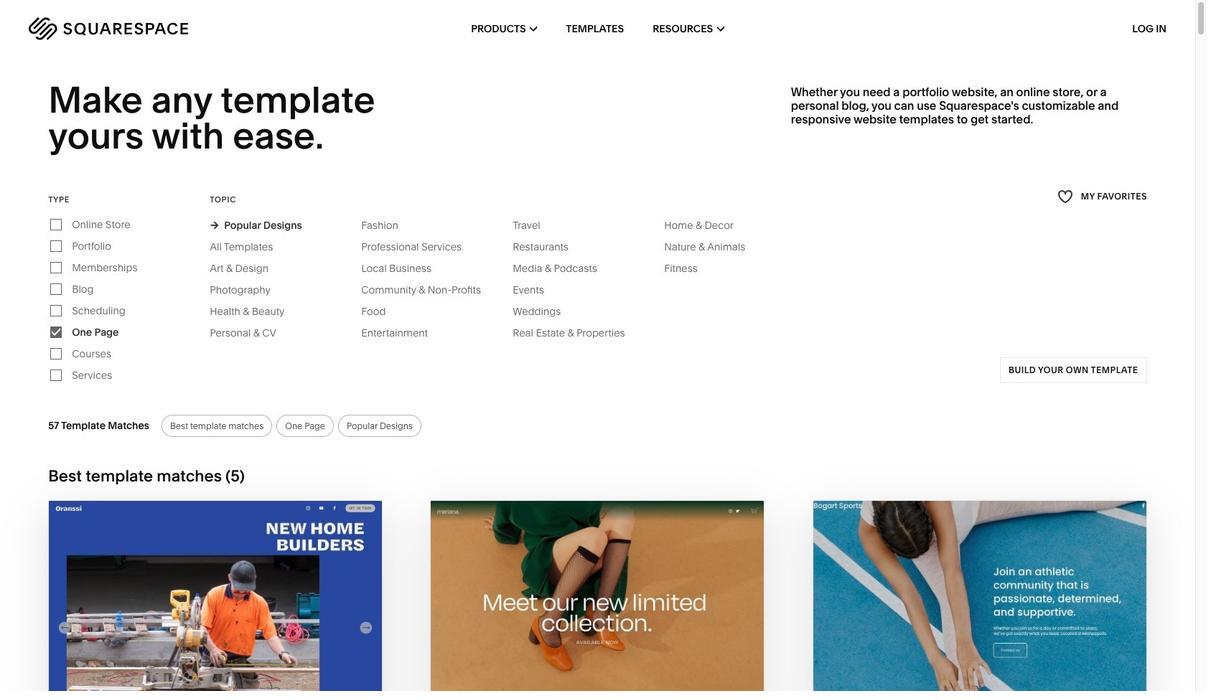 Task type: locate. For each thing, give the bounding box(es) containing it.
bogart image
[[813, 501, 1147, 692]]



Task type: describe. For each thing, give the bounding box(es) containing it.
mariana image
[[431, 501, 765, 692]]

oranssi image
[[49, 501, 382, 692]]



Task type: vqa. For each thing, say whether or not it's contained in the screenshot.
reality.
no



